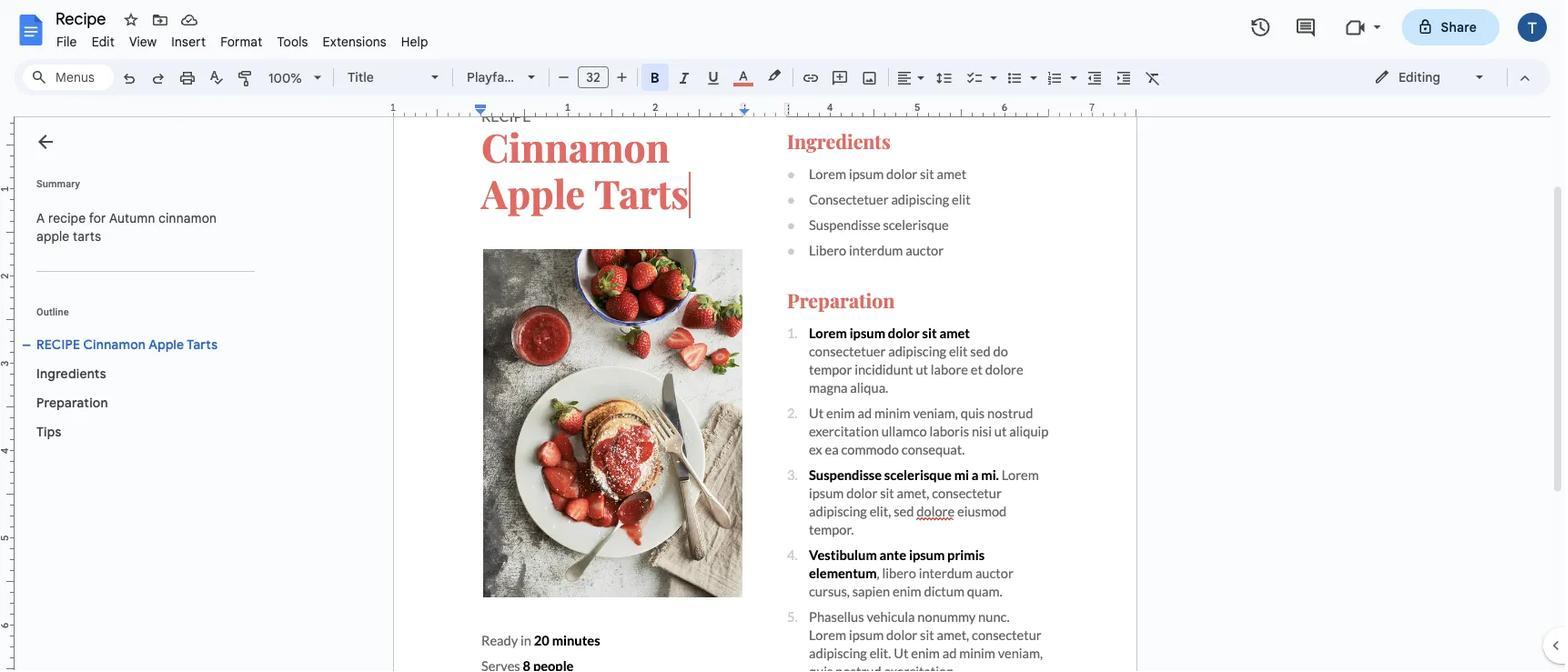Task type: describe. For each thing, give the bounding box(es) containing it.
for
[[89, 210, 106, 226]]

styles list. title selected. option
[[348, 65, 421, 90]]

tarts
[[187, 337, 218, 353]]

playfair
[[467, 69, 513, 85]]

help
[[401, 34, 428, 50]]

apple
[[36, 228, 69, 244]]

menu bar banner
[[0, 0, 1566, 672]]

edit
[[92, 34, 115, 50]]

tips
[[36, 424, 61, 440]]

file
[[56, 34, 77, 50]]

insert menu item
[[164, 31, 213, 52]]

insert image image
[[860, 65, 881, 90]]

format
[[220, 34, 263, 50]]

tools menu item
[[270, 31, 316, 52]]

preparation
[[36, 395, 108, 411]]

ingredients
[[36, 366, 106, 382]]

summary
[[36, 178, 80, 189]]

application containing share
[[0, 0, 1566, 672]]

right margin image
[[1044, 103, 1136, 117]]

Font size text field
[[579, 66, 608, 88]]

text color image
[[734, 65, 754, 86]]

tools
[[277, 34, 308, 50]]

edit menu item
[[84, 31, 122, 52]]

share button
[[1402, 9, 1500, 46]]

extensions menu item
[[316, 31, 394, 52]]

recipe cinnamon apple tarts
[[36, 337, 218, 353]]

extensions
[[323, 34, 387, 50]]

tarts
[[73, 228, 101, 244]]

Rename text field
[[49, 7, 117, 29]]

document outline element
[[15, 117, 262, 672]]

display
[[516, 69, 560, 85]]

left margin image
[[394, 103, 486, 117]]



Task type: vqa. For each thing, say whether or not it's contained in the screenshot.
top the Format
no



Task type: locate. For each thing, give the bounding box(es) containing it.
help menu item
[[394, 31, 436, 52]]

title
[[348, 69, 374, 85]]

playfair display
[[467, 69, 560, 85]]

share
[[1441, 19, 1477, 35]]

summary element
[[27, 200, 255, 255]]

recipe
[[36, 337, 80, 353]]

cinnamon
[[159, 210, 217, 226]]

mode and view toolbar
[[1361, 59, 1540, 96]]

menu bar
[[49, 24, 436, 54]]

cinnamon
[[83, 337, 146, 353]]

Zoom text field
[[264, 66, 308, 91]]

view menu item
[[122, 31, 164, 52]]

menu bar containing file
[[49, 24, 436, 54]]

format menu item
[[213, 31, 270, 52]]

line & paragraph spacing image
[[934, 65, 955, 90]]

insert
[[171, 34, 206, 50]]

outline heading
[[15, 305, 262, 330]]

1
[[390, 101, 396, 114]]

Font size field
[[578, 66, 616, 89]]

a
[[36, 210, 45, 226]]

recipe
[[48, 210, 86, 226]]

Zoom field
[[261, 65, 330, 92]]

apple
[[149, 337, 184, 353]]

Menus field
[[23, 65, 114, 90]]

outline
[[36, 306, 69, 318]]

menu bar inside menu bar "banner"
[[49, 24, 436, 54]]

a recipe for autumn cinnamon apple tarts
[[36, 210, 220, 244]]

summary heading
[[36, 177, 80, 191]]

highlight color image
[[765, 65, 785, 86]]

view
[[129, 34, 157, 50]]

autumn
[[109, 210, 155, 226]]

application
[[0, 0, 1566, 672]]

Star checkbox
[[118, 7, 144, 33]]

editing button
[[1362, 64, 1499, 91]]

editing
[[1399, 69, 1441, 85]]

main toolbar
[[113, 0, 1168, 377]]

font list. playfair display selected. option
[[467, 65, 560, 90]]

file menu item
[[49, 31, 84, 52]]



